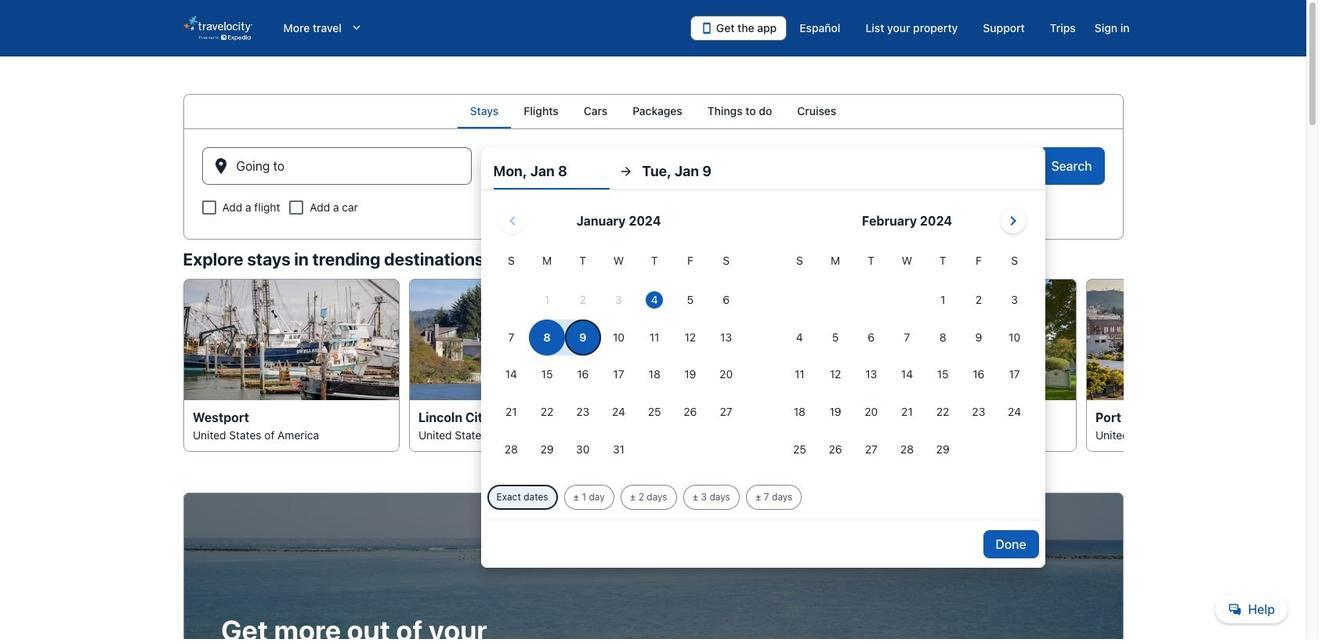 Task type: locate. For each thing, give the bounding box(es) containing it.
tab list
[[183, 94, 1123, 129]]

officers row featuring heritage architecture and a house image
[[860, 279, 1076, 401]]

download the app button image
[[700, 22, 713, 34]]

travelocity logo image
[[183, 16, 252, 41]]

directional image
[[619, 165, 633, 179]]

main content
[[0, 94, 1306, 639]]

show next card image
[[1114, 356, 1133, 375]]

port angeles showing landscape views image
[[1086, 279, 1302, 401]]

application
[[493, 202, 1032, 469]]

show previous card image
[[174, 356, 192, 375]]



Task type: describe. For each thing, give the bounding box(es) containing it.
next month image
[[1004, 212, 1023, 230]]

devil\'s lake state recreation area which includes a small town or village and general coastal views image
[[409, 279, 625, 401]]

february 2024 element
[[782, 252, 1032, 469]]

travel sale activities deals image
[[183, 493, 1123, 639]]

today element
[[646, 291, 663, 309]]

westport marina featuring a marina image
[[183, 279, 399, 401]]

january 2024 element
[[493, 252, 744, 469]]

previous month image
[[503, 212, 522, 230]]

north jetty showing rocky coastline and a sandy beach image
[[634, 279, 851, 401]]



Task type: vqa. For each thing, say whether or not it's contained in the screenshot.
Previous month icon
yes



